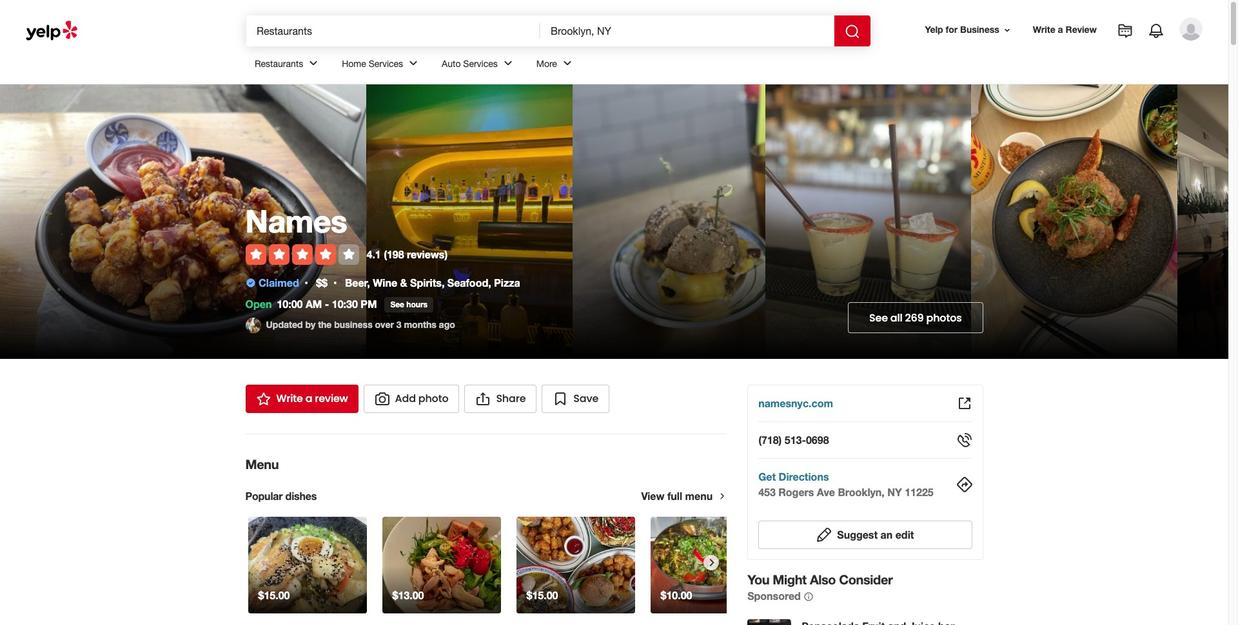 Task type: vqa. For each thing, say whether or not it's contained in the screenshot.
hours at the top
yes



Task type: describe. For each thing, give the bounding box(es) containing it.
jeremy m. image
[[1180, 17, 1203, 41]]

24 directions v2 image
[[957, 477, 973, 493]]

photo of names - brooklyn, ny, us. spicy marge image
[[766, 85, 972, 359]]

$13.00
[[393, 590, 424, 602]]

more
[[537, 58, 557, 69]]

none field address, neighborhood, city, state or zip
[[541, 15, 835, 46]]

2 photo of names - brooklyn, ny, us. image from the left
[[1178, 85, 1239, 359]]

home services
[[342, 58, 403, 69]]

10:00
[[277, 298, 303, 310]]

menu element
[[225, 434, 772, 626]]

next image
[[705, 555, 719, 571]]

menu
[[245, 457, 279, 472]]

seafood link
[[448, 277, 489, 289]]

updated
[[266, 319, 303, 330]]

rogers
[[779, 486, 814, 499]]

review
[[1066, 24, 1097, 35]]

add photo link
[[364, 385, 460, 414]]

save
[[574, 392, 599, 406]]

more link
[[526, 46, 586, 84]]

24 phone v2 image
[[957, 433, 973, 448]]

restaurants
[[255, 58, 303, 69]]

all
[[891, 311, 903, 325]]

home services link
[[332, 46, 432, 84]]

beer,
[[345, 277, 370, 289]]

2 $15.00 link from the left
[[516, 517, 635, 626]]

24 chevron down v2 image
[[560, 56, 575, 71]]

also
[[810, 572, 836, 588]]

$13.00 link
[[382, 517, 501, 626]]

beer, wine & spirits , seafood , pizza
[[345, 277, 520, 289]]

get directions 453 rogers ave brooklyn, ny 11225
[[759, 471, 934, 499]]

open 10:00 am - 10:30 pm
[[245, 298, 377, 310]]

get
[[759, 471, 776, 483]]

see hours link
[[385, 297, 434, 313]]

share
[[496, 392, 526, 406]]

might
[[773, 572, 807, 588]]

24 pencil v2 image
[[817, 528, 832, 543]]

updated by the business over 3 months ago
[[266, 319, 455, 330]]

photo of names - brooklyn, ny, us. barzz image
[[366, 85, 573, 359]]

4.1 (198 reviews)
[[367, 248, 448, 261]]

269
[[905, 311, 924, 325]]

16 info v2 image
[[804, 592, 814, 602]]

pizza link
[[494, 277, 520, 289]]

auto services
[[442, 58, 498, 69]]

search image
[[845, 24, 861, 39]]

1 , from the left
[[442, 277, 445, 289]]

(718) 513-0698
[[759, 434, 829, 446]]

edit
[[896, 529, 914, 541]]

user actions element
[[915, 16, 1221, 95]]

see all 269 photos link
[[848, 303, 984, 334]]

claimed
[[259, 277, 299, 289]]

dishes
[[286, 490, 317, 503]]

am
[[306, 298, 322, 310]]

write a review link
[[1028, 18, 1103, 42]]

16 chevron down v2 image
[[1002, 25, 1013, 35]]

previous image
[[253, 555, 268, 571]]

mushroom ramen image
[[382, 517, 501, 614]]

home
[[342, 58, 366, 69]]

names
[[245, 203, 347, 239]]

see hours
[[391, 300, 428, 309]]

months
[[404, 319, 437, 330]]

fried chicken sandwich image
[[516, 517, 635, 614]]

yelp for business
[[926, 24, 1000, 35]]

1 $15.00 link from the left
[[248, 517, 367, 626]]

you
[[748, 572, 770, 588]]

reviews)
[[407, 248, 448, 261]]

sponsored
[[748, 590, 801, 603]]

photos
[[927, 311, 962, 325]]

(198
[[384, 248, 404, 261]]

16 claim filled v2 image
[[245, 278, 256, 289]]

auto
[[442, 58, 461, 69]]

for
[[946, 24, 958, 35]]

brussels image
[[651, 517, 769, 614]]

ave
[[817, 486, 835, 499]]

24 chevron down v2 image for restaurants
[[306, 56, 321, 71]]

0698
[[806, 434, 829, 446]]

an
[[881, 529, 893, 541]]

$15.00 for spicy miso curry ramen image
[[258, 590, 290, 602]]

the
[[318, 319, 332, 330]]

write a review link
[[245, 385, 358, 414]]

spicy miso curry ramen image
[[248, 517, 367, 614]]

ago
[[439, 319, 455, 330]]

full
[[668, 490, 683, 503]]

notifications image
[[1149, 23, 1164, 39]]

pm
[[361, 298, 377, 310]]

review
[[315, 392, 348, 406]]

spirits
[[410, 277, 442, 289]]

suggest an edit
[[838, 529, 914, 541]]

$$
[[316, 277, 328, 289]]

add
[[395, 392, 416, 406]]



Task type: locate. For each thing, give the bounding box(es) containing it.
24 chevron down v2 image for auto services
[[500, 56, 516, 71]]

services for home services
[[369, 58, 403, 69]]

1 horizontal spatial $15.00 link
[[516, 517, 635, 626]]

24 chevron down v2 image left auto at the top left of the page
[[406, 56, 421, 71]]

write inside write a review link
[[276, 392, 303, 406]]

(718)
[[759, 434, 782, 446]]

share button
[[465, 385, 537, 414]]

services right home
[[369, 58, 403, 69]]

, left seafood
[[442, 277, 445, 289]]

14 chevron right outline image
[[718, 492, 727, 501]]

0 horizontal spatial $15.00
[[258, 590, 290, 602]]

0 horizontal spatial ,
[[442, 277, 445, 289]]

1 horizontal spatial ,
[[489, 277, 491, 289]]

24 camera v2 image
[[375, 392, 390, 407]]

a for review
[[306, 392, 312, 406]]

write
[[1033, 24, 1056, 35], [276, 392, 303, 406]]

24 star v2 image
[[256, 392, 271, 407]]

(198 reviews) link
[[384, 248, 448, 261]]

2 horizontal spatial 24 chevron down v2 image
[[500, 56, 516, 71]]

things to do, nail salons, plumbers text field
[[246, 15, 541, 46]]

business categories element
[[245, 46, 1203, 84]]

a for review
[[1058, 24, 1064, 35]]

view full menu link
[[642, 490, 727, 503]]

see
[[391, 300, 405, 309], [870, 311, 888, 325]]

0 horizontal spatial services
[[369, 58, 403, 69]]

2 24 chevron down v2 image from the left
[[406, 56, 421, 71]]

1 none field from the left
[[246, 15, 541, 46]]

24 chevron down v2 image for home services
[[406, 56, 421, 71]]

write right 24 star v2 image
[[276, 392, 303, 406]]

1 $15.00 from the left
[[258, 590, 290, 602]]

4.1 star rating image
[[245, 245, 359, 265]]

pizza
[[494, 277, 520, 289]]

auto services link
[[432, 46, 526, 84]]

see all 269 photos
[[870, 311, 962, 325]]

&
[[400, 277, 407, 289]]

None search field
[[246, 15, 871, 46]]

directions
[[779, 471, 829, 483]]

24 save outline v2 image
[[553, 392, 569, 407]]

namesnyc.com link
[[759, 397, 834, 410]]

get directions link
[[759, 471, 829, 483]]

write a review
[[276, 392, 348, 406]]

1 horizontal spatial write
[[1033, 24, 1056, 35]]

1 horizontal spatial 24 chevron down v2 image
[[406, 56, 421, 71]]

1 vertical spatial write
[[276, 392, 303, 406]]

write inside write a review link
[[1033, 24, 1056, 35]]

2 services from the left
[[463, 58, 498, 69]]

popular
[[245, 490, 283, 503]]

453
[[759, 486, 776, 499]]

view
[[642, 490, 665, 503]]

beer, wine & spirits link
[[345, 277, 442, 289]]

services
[[369, 58, 403, 69], [463, 58, 498, 69]]

1 services from the left
[[369, 58, 403, 69]]

$15.00 for fried chicken sandwich image
[[527, 590, 558, 602]]

1 horizontal spatial services
[[463, 58, 498, 69]]

menu
[[685, 490, 713, 503]]

you might also consider
[[748, 572, 893, 588]]

24 chevron down v2 image right restaurants
[[306, 56, 321, 71]]

address, neighborhood, city, state or zip text field
[[541, 15, 835, 46]]

0 horizontal spatial a
[[306, 392, 312, 406]]

photo of names - brooklyn, ny, us. spicy fried shrimp image
[[972, 85, 1178, 359]]

over
[[375, 319, 394, 330]]

3 24 chevron down v2 image from the left
[[500, 56, 516, 71]]

1 horizontal spatial photo of names - brooklyn, ny, us. image
[[1178, 85, 1239, 359]]

see left the all
[[870, 311, 888, 325]]

restaurants link
[[245, 46, 332, 84]]

1 horizontal spatial see
[[870, 311, 888, 325]]

None field
[[246, 15, 541, 46], [541, 15, 835, 46]]

business
[[961, 24, 1000, 35]]

24 share v2 image
[[476, 392, 491, 407]]

24 chevron down v2 image inside home services 'link'
[[406, 56, 421, 71]]

11225
[[905, 486, 934, 499]]

, left pizza
[[489, 277, 491, 289]]

0 horizontal spatial see
[[391, 300, 405, 309]]

0 horizontal spatial photo of names - brooklyn, ny, us. image
[[573, 85, 766, 359]]

by
[[305, 319, 316, 330]]

1 horizontal spatial $15.00
[[527, 590, 558, 602]]

24 chevron down v2 image right auto services
[[500, 56, 516, 71]]

$10.00 link
[[651, 517, 769, 626]]

10:30
[[332, 298, 358, 310]]

photo of names - brooklyn, ny, us. image
[[573, 85, 766, 359], [1178, 85, 1239, 359]]

$15.00 link
[[248, 517, 367, 626], [516, 517, 635, 626]]

hours
[[407, 300, 428, 309]]

-
[[325, 298, 329, 310]]

save button
[[542, 385, 610, 414]]

1 24 chevron down v2 image from the left
[[306, 56, 321, 71]]

0 vertical spatial see
[[391, 300, 405, 309]]

1 horizontal spatial a
[[1058, 24, 1064, 35]]

0 vertical spatial write
[[1033, 24, 1056, 35]]

photo of names - brooklyn, ny, us. tots image
[[0, 85, 366, 359]]

namesnyc.com
[[759, 397, 834, 410]]

a
[[1058, 24, 1064, 35], [306, 392, 312, 406]]

add photo
[[395, 392, 449, 406]]

0 horizontal spatial 24 chevron down v2 image
[[306, 56, 321, 71]]

wine
[[373, 277, 398, 289]]

brooklyn,
[[838, 486, 885, 499]]

business
[[334, 319, 373, 330]]

write right 16 chevron down v2 icon
[[1033, 24, 1056, 35]]

seafood
[[448, 277, 489, 289]]

0 vertical spatial a
[[1058, 24, 1064, 35]]

suggest
[[838, 529, 878, 541]]

popular dishes
[[245, 490, 317, 503]]

24 external link v2 image
[[957, 396, 973, 412]]

projects image
[[1118, 23, 1134, 39]]

$15.00
[[258, 590, 290, 602], [527, 590, 558, 602]]

1 photo of names - brooklyn, ny, us. image from the left
[[573, 85, 766, 359]]

services right auto at the top left of the page
[[463, 58, 498, 69]]

none field "things to do, nail salons, plumbers"
[[246, 15, 541, 46]]

513-
[[785, 434, 806, 446]]

ny
[[888, 486, 902, 499]]

write a review
[[1033, 24, 1097, 35]]

24 chevron down v2 image inside auto services link
[[500, 56, 516, 71]]

3
[[397, 319, 402, 330]]

0 horizontal spatial $15.00 link
[[248, 517, 367, 626]]

24 chevron down v2 image
[[306, 56, 321, 71], [406, 56, 421, 71], [500, 56, 516, 71]]

services inside 'link'
[[369, 58, 403, 69]]

1 vertical spatial a
[[306, 392, 312, 406]]

yelp for business button
[[920, 18, 1018, 42]]

photo
[[419, 392, 449, 406]]

2 , from the left
[[489, 277, 491, 289]]

2 $15.00 from the left
[[527, 590, 558, 602]]

24 chevron down v2 image inside "restaurants" link
[[306, 56, 321, 71]]

open
[[245, 298, 272, 310]]

services for auto services
[[463, 58, 498, 69]]

1 vertical spatial see
[[870, 311, 888, 325]]

$10.00
[[661, 590, 693, 602]]

0 horizontal spatial write
[[276, 392, 303, 406]]

write for write a review
[[1033, 24, 1056, 35]]

see for see all 269 photos
[[870, 311, 888, 325]]

see left hours
[[391, 300, 405, 309]]

write for write a review
[[276, 392, 303, 406]]

see for see hours
[[391, 300, 405, 309]]

yelp
[[926, 24, 944, 35]]

suggest an edit button
[[759, 521, 973, 550]]

2 none field from the left
[[541, 15, 835, 46]]

view full menu
[[642, 490, 713, 503]]

4.1
[[367, 248, 381, 261]]

consider
[[839, 572, 893, 588]]



